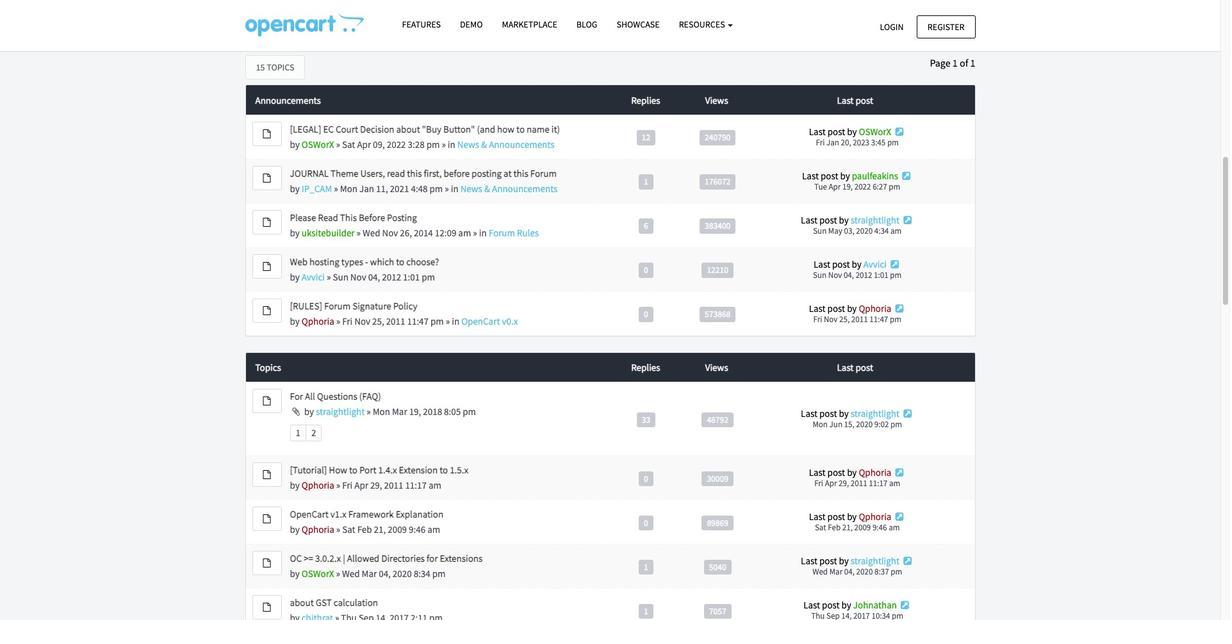 Task type: describe. For each thing, give the bounding box(es) containing it.
replies for journal theme users, read this first, before posting at this forum by ip_cam » mon jan 11, 2021 4:48 pm » in news & announcements
[[631, 94, 660, 106]]

by down fri apr 29, 2011 11:17 am
[[847, 511, 857, 523]]

opencart inside [rules] forum signature policy by qphoria » fri nov 25, 2011 11:47 pm » in opencart v0.x
[[461, 315, 500, 327]]

last for web hosting types - which to choose?
[[814, 258, 831, 270]]

» down theme at the top
[[334, 182, 338, 195]]

last up last post by osworx
[[837, 94, 854, 106]]

21, inside opencart v1.x framework explanation by qphoria » sat feb 21, 2009 9:46 am
[[374, 523, 386, 536]]

name
[[527, 123, 550, 135]]

resources link
[[669, 13, 743, 36]]

paulfeakins link
[[852, 170, 898, 182]]

qphoria link down v1.x
[[302, 523, 334, 536]]

by right paperclip icon
[[304, 406, 314, 418]]

by left 9:02
[[839, 408, 849, 420]]

apr right tue
[[829, 181, 841, 192]]

& inside [legal] ec court decision about "buy button" (and how to name it) by osworx » sat apr 09, 2022 3:28 pm » in news & announcements
[[481, 138, 487, 150]]

post for please read this before posting
[[820, 214, 837, 226]]

8:05
[[444, 406, 461, 418]]

last for [legal] ec court decision about "buy button" (and how to name it)
[[809, 125, 826, 138]]

about gst calculation link
[[290, 596, 378, 609]]

opencart inside opencart v1.x framework explanation by qphoria » sat feb 21, 2009 9:46 am
[[290, 508, 329, 520]]

last post for straightlight
[[837, 361, 873, 373]]

marketplace
[[502, 19, 557, 30]]

am up sat feb 21, 2009 9:46 am
[[889, 478, 901, 489]]

to inside [legal] ec court decision about "buy button" (and how to name it) by osworx » sat apr 09, 2022 3:28 pm » in news & announcements
[[517, 123, 525, 135]]

qphoria link down 9:02
[[859, 467, 892, 479]]

forum rules link
[[489, 227, 539, 239]]

fri inside [tutorial] how to port 1.4.x extension to 1.5.x by qphoria » fri apr 29, 2011 11:17 am
[[342, 479, 353, 491]]

announcements inside journal theme users, read this first, before posting at this forum by ip_cam » mon jan 11, 2021 4:48 pm » in news & announcements
[[492, 182, 558, 195]]

0 for pm
[[644, 265, 648, 276]]

1 horizontal spatial avvici
[[864, 258, 887, 270]]

last for journal theme users, read this first, before posting at this forum
[[802, 170, 819, 182]]

» down (faq)
[[367, 406, 371, 418]]

6:27
[[873, 181, 887, 192]]

qphoria link down [tutorial]
[[302, 479, 334, 491]]

forum inside please read this before posting by uksitebuilder » wed nov 26, 2014 12:09 am » in forum rules
[[489, 227, 515, 239]]

last for for all questions (faq)
[[801, 408, 818, 420]]

about gst calculation
[[290, 596, 378, 609]]

am inside please read this before posting by uksitebuilder » wed nov 26, 2014 12:09 am » in forum rules
[[458, 227, 471, 239]]

15,
[[844, 419, 855, 430]]

am up 8:37
[[889, 522, 900, 533]]

12
[[642, 132, 651, 143]]

to left the "port"
[[349, 464, 358, 476]]

(faq)
[[359, 390, 381, 402]]

qphoria down 9:02
[[859, 467, 892, 479]]

» down [rules] forum signature policy link
[[336, 315, 340, 327]]

paulfeakins
[[852, 170, 898, 182]]

sun nov 04, 2012 1:01 pm
[[813, 270, 902, 281]]

register
[[928, 21, 965, 32]]

last post for osworx
[[837, 94, 873, 106]]

last post by johnathan
[[804, 599, 897, 611]]

calculation
[[334, 596, 378, 609]]

» down button" at left
[[442, 138, 446, 150]]

& inside journal theme users, read this first, before posting at this forum by ip_cam » mon jan 11, 2021 4:48 pm » in news & announcements
[[484, 182, 490, 195]]

573868
[[705, 309, 731, 320]]

2 last post by straightlight from the top
[[801, 408, 900, 420]]

by left 3:45
[[847, 125, 857, 138]]

wed mar 04, 2020 8:37 pm
[[813, 567, 902, 577]]

|
[[343, 552, 345, 564]]

[legal]
[[290, 123, 321, 135]]

am inside [tutorial] how to port 1.4.x extension to 1.5.x by qphoria » fri apr 29, 2011 11:17 am
[[429, 479, 441, 491]]

1 horizontal spatial 2009
[[855, 522, 871, 533]]

opencart v1.x framework explanation by qphoria » sat feb 21, 2009 9:46 am
[[290, 508, 444, 536]]

1:01 inside web hosting types - which to choose? by avvici » sun nov 04, 2012 1:01 pm
[[403, 271, 420, 283]]

for
[[290, 390, 303, 402]]

button"
[[444, 123, 475, 135]]

before
[[359, 211, 385, 223]]

users,
[[360, 167, 385, 179]]

posting
[[387, 211, 417, 223]]

resources
[[679, 19, 727, 30]]

qphoria link down [rules]
[[302, 315, 334, 327]]

1.4.x
[[378, 464, 397, 476]]

directories
[[381, 552, 425, 564]]

240790
[[705, 132, 731, 143]]

post for about gst calculation
[[822, 599, 840, 611]]

» left opencart v0.x link
[[446, 315, 450, 327]]

last for oc >= 3.0.2.x | allowed directories for extensions
[[801, 555, 818, 567]]

straightlight down questions
[[316, 406, 365, 418]]

8:37
[[875, 567, 889, 577]]

jan inside journal theme users, read this first, before posting at this forum by ip_cam » mon jan 11, 2021 4:48 pm » in news & announcements
[[360, 182, 374, 195]]

sun for last post by straightlight
[[813, 225, 827, 236]]

2011 down the sun nov 04, 2012 1:01 pm on the top right
[[852, 314, 868, 325]]

5 file o image from the top
[[263, 470, 271, 479]]

qphoria inside [rules] forum signature policy by qphoria » fri nov 25, 2011 11:47 pm » in opencart v0.x
[[302, 315, 334, 327]]

post up last post by osworx
[[856, 94, 873, 106]]

fri for [tutorial] how to port 1.4.x extension to 1.5.x by qphoria » fri apr 29, 2011 11:17 am
[[815, 478, 823, 489]]

[rules] forum signature policy link
[[290, 300, 417, 312]]

by inside [tutorial] how to port 1.4.x extension to 1.5.x by qphoria » fri apr 29, 2011 11:17 am
[[290, 479, 300, 491]]

straightlight for please read this before posting
[[851, 214, 900, 226]]

last for [rules] forum signature policy
[[809, 302, 826, 315]]

please read this before posting by uksitebuilder » wed nov 26, 2014 12:09 am » in forum rules
[[290, 211, 539, 239]]

sun for last post by avvici
[[813, 270, 827, 281]]

apr up sat feb 21, 2009 9:46 am
[[825, 478, 837, 489]]

30009
[[707, 473, 729, 484]]

by left johnathan link
[[842, 599, 852, 611]]

5040
[[709, 562, 726, 573]]

in inside [legal] ec court decision about "buy button" (and how to name it) by osworx » sat apr 09, 2022 3:28 pm » in news & announcements
[[448, 138, 455, 150]]

9:46 inside opencart v1.x framework explanation by qphoria » sat feb 21, 2009 9:46 am
[[409, 523, 426, 536]]

register link
[[917, 15, 976, 38]]

» inside [tutorial] how to port 1.4.x extension to 1.5.x by qphoria » fri apr 29, 2011 11:17 am
[[336, 479, 340, 491]]

7 file o image from the top
[[263, 603, 271, 612]]

2 file o image from the top
[[263, 218, 271, 227]]

2020 for for all questions (faq)
[[856, 419, 873, 430]]

please read this before posting link
[[290, 211, 417, 223]]

first,
[[424, 167, 442, 179]]

2 horizontal spatial mar
[[830, 567, 843, 577]]

oc >= 3.0.2.x | allowed directories for extensions link
[[290, 552, 483, 564]]

» down please read this before posting link
[[357, 227, 361, 239]]

before
[[444, 167, 470, 179]]

tue apr 19, 2022 6:27 pm
[[815, 181, 901, 192]]

mar inside the oc >= 3.0.2.x | allowed directories for extensions by osworx » wed mar 04, 2020 8:34 pm
[[362, 568, 377, 580]]

post for [legal] ec court decision about "buy button" (and how to name it)
[[828, 125, 845, 138]]

by down sat feb 21, 2009 9:46 am
[[839, 555, 849, 567]]

qphoria down fri apr 29, 2011 11:17 am
[[859, 511, 892, 523]]

pm inside [rules] forum signature policy by qphoria » fri nov 25, 2011 11:47 pm » in opencart v0.x
[[431, 315, 444, 327]]

pm right 8:37
[[891, 567, 902, 577]]

login link
[[869, 15, 915, 38]]

pm right the 8:05
[[463, 406, 476, 418]]

sat feb 21, 2009 9:46 am
[[815, 522, 900, 533]]

03,
[[844, 225, 855, 236]]

all
[[305, 390, 315, 402]]

1 this from the left
[[407, 167, 422, 179]]

straightlight link for please read this before posting
[[851, 214, 900, 226]]

» right 12:09
[[473, 227, 477, 239]]

web hosting types - which to choose? link
[[290, 255, 439, 268]]

forum inside [rules] forum signature policy by qphoria » fri nov 25, 2011 11:47 pm » in opencart v0.x
[[324, 300, 351, 312]]

qphoria link down the sun nov 04, 2012 1:01 pm on the top right
[[859, 302, 892, 315]]

which
[[370, 255, 394, 268]]

fri jan 20, 2023 3:45 pm
[[816, 137, 899, 148]]

features
[[402, 19, 441, 30]]

nov down the sun nov 04, 2012 1:01 pm on the top right
[[824, 314, 838, 325]]

straightlight link down questions
[[316, 406, 365, 418]]

jun
[[830, 419, 843, 430]]

for all questions (faq) link
[[290, 390, 381, 402]]

osworx link for [legal] ec court decision about "buy button" (and how to name it)
[[302, 138, 334, 150]]

am inside opencart v1.x framework explanation by qphoria » sat feb 21, 2009 9:46 am
[[428, 523, 440, 536]]

fri for [legal] ec court decision about "buy button" (and how to name it) by osworx » sat apr 09, 2022 3:28 pm » in news & announcements
[[816, 137, 825, 148]]

qphoria link down fri apr 29, 2011 11:17 am
[[859, 511, 892, 523]]

qphoria inside opencart v1.x framework explanation by qphoria » sat feb 21, 2009 9:46 am
[[302, 523, 334, 536]]

file o image for [legal] ec court decision about "buy button" (and how to name it)
[[263, 129, 271, 138]]

by down tue apr 19, 2022 6:27 pm
[[839, 214, 849, 226]]

by inside please read this before posting by uksitebuilder » wed nov 26, 2014 12:09 am » in forum rules
[[290, 227, 300, 239]]

court
[[336, 123, 358, 135]]

1.5.x
[[450, 464, 469, 476]]

of
[[960, 56, 969, 69]]

post for opencart v1.x framework explanation
[[828, 511, 845, 523]]

2023
[[853, 137, 870, 148]]

1 vertical spatial 2022
[[855, 181, 871, 192]]

by down the sun nov 04, 2012 1:01 pm on the top right
[[847, 302, 857, 315]]

explanation
[[396, 508, 444, 520]]

89869
[[707, 517, 729, 528]]

feb inside opencart v1.x framework explanation by qphoria » sat feb 21, 2009 9:46 am
[[357, 523, 372, 536]]

pm right the 6:27 at the right
[[889, 181, 901, 192]]

2 this from the left
[[514, 167, 529, 179]]

journal theme users, read this first, before posting at this forum by ip_cam » mon jan 11, 2021 4:48 pm » in news & announcements
[[290, 167, 558, 195]]

1 link
[[290, 425, 306, 442]]

04, down 03,
[[844, 270, 854, 281]]

pm right 3:45
[[887, 137, 899, 148]]

last for [tutorial] how to port 1.4.x extension to 1.5.x
[[809, 467, 826, 479]]

web hosting types - which to choose? by avvici » sun nov 04, 2012 1:01 pm
[[290, 255, 439, 283]]

last post by straightlight for please read this before posting by uksitebuilder » wed nov 26, 2014 12:09 am » in forum rules
[[801, 214, 900, 226]]

11:17 inside [tutorial] how to port 1.4.x extension to 1.5.x by qphoria » fri apr 29, 2011 11:17 am
[[405, 479, 427, 491]]

4:48
[[411, 182, 428, 195]]

[tutorial] how to port 1.4.x extension to 1.5.x by qphoria » fri apr 29, 2011 11:17 am
[[290, 464, 469, 491]]

am right 4:34
[[891, 225, 902, 236]]

26,
[[400, 227, 412, 239]]

1 horizontal spatial 29,
[[839, 478, 849, 489]]

port
[[359, 464, 376, 476]]

33
[[642, 414, 651, 425]]

tue
[[815, 181, 827, 192]]

go to last post image for last post by straightlight
[[902, 409, 914, 418]]

post for web hosting types - which to choose?
[[832, 258, 850, 270]]

in inside journal theme users, read this first, before posting at this forum by ip_cam » mon jan 11, 2021 4:48 pm » in news & announcements
[[451, 182, 459, 195]]

fri apr 29, 2011 11:17 am
[[815, 478, 901, 489]]

blog link
[[567, 13, 607, 36]]

for
[[427, 552, 438, 564]]

go to last post image for last post by osworx
[[893, 127, 906, 136]]

[tutorial] how to port 1.4.x extension to 1.5.x link
[[290, 464, 469, 476]]

sat inside opencart v1.x framework explanation by qphoria » sat feb 21, 2009 9:46 am
[[342, 523, 355, 536]]

fri for [rules] forum signature policy by qphoria » fri nov 25, 2011 11:47 pm » in opencart v0.x
[[814, 314, 822, 325]]

by inside journal theme users, read this first, before posting at this forum by ip_cam » mon jan 11, 2021 4:48 pm » in news & announcements
[[290, 182, 300, 195]]

avvici link for last post by
[[864, 258, 887, 270]]

news inside journal theme users, read this first, before posting at this forum by ip_cam » mon jan 11, 2021 4:48 pm » in news & announcements
[[461, 182, 482, 195]]

» down court
[[336, 138, 340, 150]]

post down fri nov 25, 2011 11:47 pm
[[856, 361, 873, 373]]

» down before
[[445, 182, 449, 195]]

it)
[[552, 123, 560, 135]]

this
[[340, 211, 357, 223]]

ip_cam
[[302, 182, 332, 195]]

to left 1.5.x
[[440, 464, 448, 476]]

go to last post image for opencart v1.x framework explanation by qphoria » sat feb 21, 2009 9:46 am
[[894, 512, 906, 522]]

paperclip image
[[290, 407, 302, 416]]

may
[[828, 225, 843, 236]]

blog
[[577, 19, 598, 30]]

-
[[365, 255, 368, 268]]

demo
[[460, 19, 483, 30]]

news & announcements link for how
[[457, 138, 555, 150]]

by right tue
[[840, 170, 850, 182]]

2011 up sat feb 21, 2009 9:46 am
[[851, 478, 867, 489]]

2020 for please read this before posting
[[856, 225, 873, 236]]

rules
[[517, 227, 539, 239]]

go to last post image for [tutorial] how to port 1.4.x extension to 1.5.x by qphoria » fri apr 29, 2011 11:17 am
[[894, 468, 906, 477]]

go to last post image for last post by qphoria
[[894, 304, 906, 313]]

2020 for oc >= 3.0.2.x | allowed directories for extensions
[[856, 567, 873, 577]]

last post by osworx
[[809, 125, 892, 138]]

v1.x
[[331, 508, 347, 520]]

1 vertical spatial mon
[[373, 406, 390, 418]]

nov inside [rules] forum signature policy by qphoria » fri nov 25, 2011 11:47 pm » in opencart v0.x
[[355, 315, 370, 327]]

04, left 8:37
[[844, 567, 855, 577]]



Task type: locate. For each thing, give the bounding box(es) containing it.
29, inside [tutorial] how to port 1.4.x extension to 1.5.x by qphoria » fri apr 29, 2011 11:17 am
[[370, 479, 382, 491]]

& down (and
[[481, 138, 487, 150]]

1 horizontal spatial mar
[[392, 406, 407, 418]]

straightlight
[[851, 214, 900, 226], [316, 406, 365, 418], [851, 408, 900, 420], [851, 555, 900, 567]]

opencart left v1.x
[[290, 508, 329, 520]]

1 horizontal spatial 25,
[[840, 314, 850, 325]]

page
[[930, 56, 951, 69]]

wed inside the oc >= 3.0.2.x | allowed directories for extensions by osworx » wed mar 04, 2020 8:34 pm
[[342, 568, 360, 580]]

0 for opencart
[[644, 309, 648, 320]]

about inside [legal] ec court decision about "buy button" (and how to name it) by osworx » sat apr 09, 2022 3:28 pm » in news & announcements
[[396, 123, 420, 135]]

showcase
[[617, 19, 660, 30]]

3.0.2.x
[[315, 552, 341, 564]]

2020 down directories
[[393, 568, 412, 580]]

forum right the 'at'
[[530, 167, 557, 179]]

0 horizontal spatial wed
[[342, 568, 360, 580]]

last post by qphoria
[[809, 302, 892, 315], [809, 467, 892, 479], [809, 511, 892, 523]]

wed inside please read this before posting by uksitebuilder » wed nov 26, 2014 12:09 am » in forum rules
[[363, 227, 380, 239]]

post for oc >= 3.0.2.x | allowed directories for extensions
[[820, 555, 837, 567]]

qphoria link
[[859, 302, 892, 315], [302, 315, 334, 327], [859, 467, 892, 479], [302, 479, 334, 491], [859, 511, 892, 523], [302, 523, 334, 536]]

go to last post image right paulfeakins link
[[900, 171, 913, 181]]

last down mon jun 15, 2020 9:02 pm
[[809, 467, 826, 479]]

pm down for
[[432, 568, 446, 580]]

pm inside journal theme users, read this first, before posting at this forum by ip_cam » mon jan 11, 2021 4:48 pm » in news & announcements
[[430, 182, 443, 195]]

in inside please read this before posting by uksitebuilder » wed nov 26, 2014 12:09 am » in forum rules
[[479, 227, 487, 239]]

forum inside journal theme users, read this first, before posting at this forum by ip_cam » mon jan 11, 2021 4:48 pm » in news & announcements
[[530, 167, 557, 179]]

0 horizontal spatial 11:47
[[407, 315, 429, 327]]

fri inside [rules] forum signature policy by qphoria » fri nov 25, 2011 11:47 pm » in opencart v0.x
[[342, 315, 353, 327]]

jan left 11,
[[360, 182, 374, 195]]

pm
[[887, 137, 899, 148], [427, 138, 440, 150], [889, 181, 901, 192], [430, 182, 443, 195], [890, 270, 902, 281], [422, 271, 435, 283], [890, 314, 902, 325], [431, 315, 444, 327], [463, 406, 476, 418], [891, 419, 902, 430], [891, 567, 902, 577], [432, 568, 446, 580]]

sun may 03, 2020 4:34 am
[[813, 225, 902, 236]]

by down sun may 03, 2020 4:34 am
[[852, 258, 862, 270]]

0 vertical spatial file o image
[[263, 129, 271, 138]]

types
[[341, 255, 363, 268]]

post for [rules] forum signature policy
[[828, 302, 845, 315]]

2022 inside [legal] ec court decision about "buy button" (and how to name it) by osworx » sat apr 09, 2022 3:28 pm » in news & announcements
[[387, 138, 406, 150]]

opencart left v0.x
[[461, 315, 500, 327]]

2 vertical spatial osworx
[[302, 568, 334, 580]]

2 vertical spatial announcements
[[492, 182, 558, 195]]

6 file o image from the top
[[263, 514, 271, 523]]

avvici link down 4:34
[[864, 258, 887, 270]]

[legal] ec court decision about "buy button" (and how to name it) by osworx » sat apr 09, 2022 3:28 pm » in news & announcements
[[290, 123, 560, 150]]

[rules]
[[290, 300, 322, 312]]

1 vertical spatial last post
[[837, 361, 873, 373]]

1 views from the top
[[705, 94, 728, 106]]

last post by qphoria down 15, in the bottom of the page
[[809, 467, 892, 479]]

am
[[891, 225, 902, 236], [458, 227, 471, 239], [889, 478, 901, 489], [429, 479, 441, 491], [889, 522, 900, 533], [428, 523, 440, 536]]

2 vertical spatial mon
[[813, 419, 828, 430]]

11:47
[[870, 314, 888, 325], [407, 315, 429, 327]]

extensions
[[440, 552, 483, 564]]

2020 inside the oc >= 3.0.2.x | allowed directories for extensions by osworx » wed mar 04, 2020 8:34 pm
[[393, 568, 412, 580]]

by down 15, in the bottom of the page
[[847, 467, 857, 479]]

3:45
[[871, 137, 886, 148]]

this
[[407, 167, 422, 179], [514, 167, 529, 179]]

0 vertical spatial forum
[[530, 167, 557, 179]]

12210
[[707, 265, 729, 276]]

1 horizontal spatial wed
[[363, 227, 380, 239]]

by straightlight » mon mar 19, 2018 8:05 pm
[[302, 406, 476, 418]]

go to last post image right johnathan
[[899, 600, 911, 610]]

2011 down the policy
[[386, 315, 405, 327]]

features link
[[393, 13, 451, 36]]

last post by qphoria down fri apr 29, 2011 11:17 am
[[809, 511, 892, 523]]

2020 right 15, in the bottom of the page
[[856, 419, 873, 430]]

showcase link
[[607, 13, 669, 36]]

2 vertical spatial forum
[[324, 300, 351, 312]]

osworx link for oc >= 3.0.2.x | allowed directories for extensions
[[302, 568, 334, 580]]

post for journal theme users, read this first, before posting at this forum
[[821, 170, 839, 182]]

questions
[[317, 390, 357, 402]]

1 last post by qphoria from the top
[[809, 302, 892, 315]]

qphoria inside [tutorial] how to port 1.4.x extension to 1.5.x by qphoria » fri apr 29, 2011 11:17 am
[[302, 479, 334, 491]]

0 horizontal spatial 2009
[[388, 523, 407, 536]]

post down fri jan 20, 2023 3:45 pm
[[821, 170, 839, 182]]

qphoria down the sun nov 04, 2012 1:01 pm on the top right
[[859, 302, 892, 315]]

2 0 from the top
[[644, 309, 648, 320]]

by inside [legal] ec court decision about "buy button" (and how to name it) by osworx » sat apr 09, 2022 3:28 pm » in news & announcements
[[290, 138, 300, 150]]

news & announcements link
[[457, 138, 555, 150], [461, 182, 558, 195]]

0 horizontal spatial opencart
[[290, 508, 329, 520]]

1 last post from the top
[[837, 94, 873, 106]]

last post by qphoria for am
[[809, 467, 892, 479]]

25, down signature
[[372, 315, 384, 327]]

about up 3:28
[[396, 123, 420, 135]]

1 vertical spatial &
[[484, 182, 490, 195]]

0 horizontal spatial mar
[[362, 568, 377, 580]]

signature
[[353, 300, 391, 312]]

1 horizontal spatial jan
[[827, 137, 839, 148]]

2009 inside opencart v1.x framework explanation by qphoria » sat feb 21, 2009 9:46 am
[[388, 523, 407, 536]]

1 vertical spatial announcements
[[489, 138, 555, 150]]

» down 'hosting'
[[327, 271, 331, 283]]

post down may at top right
[[832, 258, 850, 270]]

last post by qphoria for v0.x
[[809, 302, 892, 315]]

post for for all questions (faq)
[[820, 408, 837, 420]]

go to last post image for oc >= 3.0.2.x | allowed directories for extensions by osworx » wed mar 04, 2020 8:34 pm
[[902, 556, 914, 566]]

osworx link
[[859, 125, 892, 138], [302, 138, 334, 150], [302, 568, 334, 580]]

fri left 20,
[[816, 137, 825, 148]]

fri down how
[[342, 479, 353, 491]]

1 horizontal spatial avvici link
[[864, 258, 887, 270]]

2012 inside web hosting types - which to choose? by avvici » sun nov 04, 2012 1:01 pm
[[382, 271, 401, 283]]

1 vertical spatial last post by qphoria
[[809, 467, 892, 479]]

25, inside [rules] forum signature policy by qphoria » fri nov 25, 2011 11:47 pm » in opencart v0.x
[[372, 315, 384, 327]]

1 file o image from the top
[[263, 173, 271, 182]]

nov inside web hosting types - which to choose? by avvici » sun nov 04, 2012 1:01 pm
[[350, 271, 366, 283]]

this right the 'at'
[[514, 167, 529, 179]]

osworx inside the oc >= 3.0.2.x | allowed directories for extensions by osworx » wed mar 04, 2020 8:34 pm
[[302, 568, 334, 580]]

last for opencart v1.x framework explanation
[[809, 511, 826, 523]]

views up 240790
[[705, 94, 728, 106]]

0 horizontal spatial 21,
[[374, 523, 386, 536]]

» down how
[[336, 479, 340, 491]]

by inside the oc >= 3.0.2.x | allowed directories for extensions by osworx » wed mar 04, 2020 8:34 pm
[[290, 568, 300, 580]]

by down [legal]
[[290, 138, 300, 150]]

decision
[[360, 123, 394, 135]]

sun
[[813, 225, 827, 236], [813, 270, 827, 281], [333, 271, 349, 283]]

sun inside web hosting types - which to choose? by avvici » sun nov 04, 2012 1:01 pm
[[333, 271, 349, 283]]

last post by avvici
[[814, 258, 887, 270]]

by
[[847, 125, 857, 138], [290, 138, 300, 150], [840, 170, 850, 182], [290, 182, 300, 195], [839, 214, 849, 226], [290, 227, 300, 239], [852, 258, 862, 270], [290, 271, 300, 283], [847, 302, 857, 315], [290, 315, 300, 327], [304, 406, 314, 418], [839, 408, 849, 420], [847, 467, 857, 479], [290, 479, 300, 491], [847, 511, 857, 523], [290, 523, 300, 536], [839, 555, 849, 567], [290, 568, 300, 580], [842, 599, 852, 611]]

0 vertical spatial osworx link
[[859, 125, 892, 138]]

demo link
[[451, 13, 492, 36]]

last post up last post by osworx
[[837, 94, 873, 106]]

last for about gst calculation
[[804, 599, 820, 611]]

0 vertical spatial mon
[[340, 182, 358, 195]]

0 horizontal spatial 1:01
[[403, 271, 420, 283]]

post down jun
[[828, 467, 845, 479]]

04, inside the oc >= 3.0.2.x | allowed directories for extensions by osworx » wed mar 04, 2020 8:34 pm
[[379, 568, 391, 580]]

fri
[[816, 137, 825, 148], [814, 314, 822, 325], [342, 315, 353, 327], [815, 478, 823, 489], [342, 479, 353, 491]]

1 horizontal spatial this
[[514, 167, 529, 179]]

by down [tutorial]
[[290, 479, 300, 491]]

2 link
[[306, 425, 322, 442]]

nov inside please read this before posting by uksitebuilder » wed nov 26, 2014 12:09 am » in forum rules
[[382, 227, 398, 239]]

1 horizontal spatial 19,
[[843, 181, 853, 192]]

post for [tutorial] how to port 1.4.x extension to 1.5.x
[[828, 467, 845, 479]]

avvici inside web hosting types - which to choose? by avvici » sun nov 04, 2012 1:01 pm
[[302, 271, 325, 283]]

& down posting
[[484, 182, 490, 195]]

avvici down 'hosting'
[[302, 271, 325, 283]]

1 vertical spatial osworx link
[[302, 138, 334, 150]]

please
[[290, 211, 316, 223]]

apr left the "09,"
[[357, 138, 371, 150]]

2022
[[387, 138, 406, 150], [855, 181, 871, 192]]

replies for [tutorial] how to port 1.4.x extension to 1.5.x by qphoria » fri apr 29, 2011 11:17 am
[[631, 361, 660, 373]]

nov down may at top right
[[828, 270, 842, 281]]

in inside [rules] forum signature policy by qphoria » fri nov 25, 2011 11:47 pm » in opencart v0.x
[[452, 315, 460, 327]]

0 vertical spatial osworx
[[859, 125, 892, 138]]

news down button" at left
[[457, 138, 479, 150]]

0 vertical spatial last post
[[837, 94, 873, 106]]

1 horizontal spatial 11:47
[[870, 314, 888, 325]]

avvici link for by
[[302, 271, 325, 283]]

2 last post by qphoria from the top
[[809, 467, 892, 479]]

in left opencart v0.x link
[[452, 315, 460, 327]]

11:17 up sat feb 21, 2009 9:46 am
[[869, 478, 888, 489]]

go to last post image up sun may 03, 2020 4:34 am
[[902, 215, 914, 225]]

0 horizontal spatial 29,
[[370, 479, 382, 491]]

1 vertical spatial osworx
[[302, 138, 334, 150]]

go to last post image
[[893, 127, 906, 136], [889, 259, 901, 269], [894, 304, 906, 313], [902, 409, 914, 418]]

2011 inside [tutorial] how to port 1.4.x extension to 1.5.x by qphoria » fri apr 29, 2011 11:17 am
[[384, 479, 403, 491]]

go to last post image up sat feb 21, 2009 9:46 am
[[894, 512, 906, 522]]

last down wed mar 04, 2020 8:37 pm at the bottom of the page
[[804, 599, 820, 611]]

6
[[644, 221, 648, 231]]

uksitebuilder link
[[302, 227, 355, 239]]

0 horizontal spatial 9:46
[[409, 523, 426, 536]]

11:17 down extension
[[405, 479, 427, 491]]

go to last post image for journal theme users, read this first, before posting at this forum by ip_cam » mon jan 11, 2021 4:48 pm » in news & announcements
[[900, 171, 913, 181]]

last down fri nov 25, 2011 11:47 pm
[[837, 361, 854, 373]]

announcements up [legal]
[[255, 94, 321, 106]]

straightlight for for all questions (faq)
[[851, 408, 900, 420]]

post left 03,
[[820, 214, 837, 226]]

0 vertical spatial about
[[396, 123, 420, 135]]

3 0 from the top
[[644, 473, 648, 484]]

2011 down 1.4.x
[[384, 479, 403, 491]]

news & announcements link for at
[[461, 182, 558, 195]]

2 vertical spatial osworx link
[[302, 568, 334, 580]]

0 vertical spatial last post by straightlight
[[801, 214, 900, 226]]

straightlight down the 6:27 at the right
[[851, 214, 900, 226]]

last post
[[837, 94, 873, 106], [837, 361, 873, 373]]

0 horizontal spatial 25,
[[372, 315, 384, 327]]

news inside [legal] ec court decision about "buy button" (and how to name it) by osworx » sat apr 09, 2022 3:28 pm » in news & announcements
[[457, 138, 479, 150]]

1 horizontal spatial 21,
[[842, 522, 853, 533]]

osworx
[[859, 125, 892, 138], [302, 138, 334, 150], [302, 568, 334, 580]]

"buy
[[422, 123, 442, 135]]

0 horizontal spatial mon
[[340, 182, 358, 195]]

2 vertical spatial file o image
[[263, 559, 271, 568]]

am down explanation
[[428, 523, 440, 536]]

1 vertical spatial news & announcements link
[[461, 182, 558, 195]]

osworx link down ec
[[302, 138, 334, 150]]

1 vertical spatial forum
[[489, 227, 515, 239]]

this up 4:48
[[407, 167, 422, 179]]

1 horizontal spatial feb
[[828, 522, 841, 533]]

2 vertical spatial last post by qphoria
[[809, 511, 892, 523]]

go to last post image for please read this before posting by uksitebuilder » wed nov 26, 2014 12:09 am » in forum rules
[[902, 215, 914, 225]]

21, down the framework
[[374, 523, 386, 536]]

0 vertical spatial replies
[[631, 94, 660, 106]]

1 horizontal spatial opencart
[[461, 315, 500, 327]]

0 vertical spatial news & announcements link
[[457, 138, 555, 150]]

[legal] ec court decision about "buy button" (and how to name it) link
[[290, 123, 560, 135]]

posting
[[472, 167, 502, 179]]

sun down types
[[333, 271, 349, 283]]

1 vertical spatial last post by straightlight
[[801, 408, 900, 420]]

post down the sun nov 04, 2012 1:01 pm on the top right
[[828, 302, 845, 315]]

in down button" at left
[[448, 138, 455, 150]]

2 horizontal spatial wed
[[813, 567, 828, 577]]

pm right last post by avvici
[[890, 270, 902, 281]]

osworx right 20,
[[859, 125, 892, 138]]

0 horizontal spatial forum
[[324, 300, 351, 312]]

straightlight link for oc >= 3.0.2.x | allowed directories for extensions
[[851, 555, 900, 567]]

for all questions (faq)
[[290, 390, 381, 402]]

post down wed mar 04, 2020 8:37 pm at the bottom of the page
[[822, 599, 840, 611]]

wed
[[363, 227, 380, 239], [813, 567, 828, 577], [342, 568, 360, 580]]

2 vertical spatial last post by straightlight
[[801, 555, 900, 567]]

announcements
[[255, 94, 321, 106], [489, 138, 555, 150], [492, 182, 558, 195]]

0 horizontal spatial this
[[407, 167, 422, 179]]

avvici down 4:34
[[864, 258, 887, 270]]

pm inside web hosting types - which to choose? by avvici » sun nov 04, 2012 1:01 pm
[[422, 271, 435, 283]]

osworx down >=
[[302, 568, 334, 580]]

0
[[644, 265, 648, 276], [644, 309, 648, 320], [644, 473, 648, 484], [644, 517, 648, 528]]

0 vertical spatial avvici link
[[864, 258, 887, 270]]

8:34
[[414, 568, 430, 580]]

qphoria down [rules]
[[302, 315, 334, 327]]

19,
[[843, 181, 853, 192], [409, 406, 421, 418]]

announcements down the 'at'
[[492, 182, 558, 195]]

3 file o image from the top
[[263, 262, 271, 271]]

0 vertical spatial last post by qphoria
[[809, 302, 892, 315]]

1 horizontal spatial forum
[[489, 227, 515, 239]]

go to last post image down 4:34
[[889, 259, 901, 269]]

sun left may at top right
[[813, 225, 827, 236]]

apr inside [tutorial] how to port 1.4.x extension to 1.5.x by qphoria » fri apr 29, 2011 11:17 am
[[355, 479, 368, 491]]

pm inside the oc >= 3.0.2.x | allowed directories for extensions by osworx » wed mar 04, 2020 8:34 pm
[[432, 568, 446, 580]]

apr
[[357, 138, 371, 150], [829, 181, 841, 192], [825, 478, 837, 489], [355, 479, 368, 491]]

feb down opencart v1.x framework explanation link
[[357, 523, 372, 536]]

0 vertical spatial opencart
[[461, 315, 500, 327]]

1 horizontal spatial 9:46
[[873, 522, 887, 533]]

2 horizontal spatial forum
[[530, 167, 557, 179]]

0 vertical spatial jan
[[827, 137, 839, 148]]

to right how
[[517, 123, 525, 135]]

0 vertical spatial &
[[481, 138, 487, 150]]

(and
[[477, 123, 495, 135]]

by down please
[[290, 227, 300, 239]]

3 last post by straightlight from the top
[[801, 555, 900, 567]]

web
[[290, 255, 308, 268]]

announcements down how
[[489, 138, 555, 150]]

1 vertical spatial file o image
[[263, 397, 271, 406]]

0 horizontal spatial avvici
[[302, 271, 325, 283]]

sat up wed mar 04, 2020 8:37 pm at the bottom of the page
[[815, 522, 826, 533]]

1 replies from the top
[[631, 94, 660, 106]]

go to last post image
[[900, 171, 913, 181], [902, 215, 914, 225], [894, 468, 906, 477], [894, 512, 906, 522], [902, 556, 914, 566], [899, 600, 911, 610]]

» down 3.0.2.x
[[336, 568, 340, 580]]

0 horizontal spatial about
[[290, 596, 314, 609]]

1 vertical spatial about
[[290, 596, 314, 609]]

ip_cam link
[[302, 182, 332, 195]]

1 last post by straightlight from the top
[[801, 214, 900, 226]]

2014
[[414, 227, 433, 239]]

2 views from the top
[[705, 361, 728, 373]]

by inside web hosting types - which to choose? by avvici » sun nov 04, 2012 1:01 pm
[[290, 271, 300, 283]]

0 horizontal spatial jan
[[360, 182, 374, 195]]

1 vertical spatial views
[[705, 361, 728, 373]]

1 vertical spatial news
[[461, 182, 482, 195]]

2 horizontal spatial mon
[[813, 419, 828, 430]]

2022 right the "09,"
[[387, 138, 406, 150]]

383400
[[705, 221, 731, 231]]

19, right tue
[[843, 181, 853, 192]]

osworx link down >=
[[302, 568, 334, 580]]

2 last post from the top
[[837, 361, 873, 373]]

1:01 down choose?
[[403, 271, 420, 283]]

4 file o image from the top
[[263, 306, 271, 315]]

file o image
[[263, 173, 271, 182], [263, 218, 271, 227], [263, 262, 271, 271], [263, 306, 271, 315], [263, 470, 271, 479], [263, 514, 271, 523], [263, 603, 271, 612]]

1 vertical spatial jan
[[360, 182, 374, 195]]

1 file o image from the top
[[263, 129, 271, 138]]

views for last post by osworx
[[705, 94, 728, 106]]

file o image for for all questions (faq)
[[263, 397, 271, 406]]

mon jun 15, 2020 9:02 pm
[[813, 419, 902, 430]]

2
[[311, 427, 316, 439]]

osworx inside [legal] ec court decision about "buy button" (and how to name it) by osworx » sat apr 09, 2022 3:28 pm » in news & announcements
[[302, 138, 334, 150]]

pm down the sun nov 04, 2012 1:01 pm on the top right
[[890, 314, 902, 325]]

last down may at top right
[[814, 258, 831, 270]]

marketplace link
[[492, 13, 567, 36]]

forum left rules
[[489, 227, 515, 239]]

last post by paulfeakins
[[802, 170, 898, 182]]

last left jun
[[801, 408, 818, 420]]

4 0 from the top
[[644, 517, 648, 528]]

2 file o image from the top
[[263, 397, 271, 406]]

1 vertical spatial avvici
[[302, 271, 325, 283]]

1 vertical spatial 19,
[[409, 406, 421, 418]]

straightlight link for for all questions (faq)
[[851, 408, 900, 420]]

straightlight for oc >= 3.0.2.x | allowed directories for extensions
[[851, 555, 900, 567]]

3 file o image from the top
[[263, 559, 271, 568]]

[tutorial]
[[290, 464, 327, 476]]

1 vertical spatial replies
[[631, 361, 660, 373]]

9:46 up 8:37
[[873, 522, 887, 533]]

last
[[837, 94, 854, 106], [809, 125, 826, 138], [802, 170, 819, 182], [801, 214, 818, 226], [814, 258, 831, 270], [809, 302, 826, 315], [837, 361, 854, 373], [801, 408, 818, 420], [809, 467, 826, 479], [809, 511, 826, 523], [801, 555, 818, 567], [804, 599, 820, 611]]

0 horizontal spatial avvici link
[[302, 271, 325, 283]]

in
[[448, 138, 455, 150], [451, 182, 459, 195], [479, 227, 487, 239], [452, 315, 460, 327]]

21, up wed mar 04, 2020 8:37 pm at the bottom of the page
[[842, 522, 853, 533]]

0 vertical spatial 2022
[[387, 138, 406, 150]]

last post by straightlight for oc >= 3.0.2.x | allowed directories for extensions by osworx » wed mar 04, 2020 8:34 pm
[[801, 555, 900, 567]]

straightlight right jun
[[851, 408, 900, 420]]

1 horizontal spatial 11:17
[[869, 478, 888, 489]]

0 for 11:17
[[644, 473, 648, 484]]

file o image
[[263, 129, 271, 138], [263, 397, 271, 406], [263, 559, 271, 568]]

by inside opencart v1.x framework explanation by qphoria » sat feb 21, 2009 9:46 am
[[290, 523, 300, 536]]

0 horizontal spatial feb
[[357, 523, 372, 536]]

ec
[[323, 123, 334, 135]]

avvici link
[[864, 258, 887, 270], [302, 271, 325, 283]]

0 horizontal spatial 11:17
[[405, 479, 427, 491]]

journal theme users, read this first, before posting at this forum link
[[290, 167, 557, 179]]

3 last post by qphoria from the top
[[809, 511, 892, 523]]

by inside [rules] forum signature policy by qphoria » fri nov 25, 2011 11:47 pm » in opencart v0.x
[[290, 315, 300, 327]]

v0.x
[[502, 315, 518, 327]]

go to last post image for last post by avvici
[[889, 259, 901, 269]]

post left 15, in the bottom of the page
[[820, 408, 837, 420]]

nov down types
[[350, 271, 366, 283]]

to inside web hosting types - which to choose? by avvici » sun nov 04, 2012 1:01 pm
[[396, 255, 405, 268]]

0 vertical spatial 19,
[[843, 181, 853, 192]]

fri nov 25, 2011 11:47 pm
[[814, 314, 902, 325]]

2 replies from the top
[[631, 361, 660, 373]]

forum
[[530, 167, 557, 179], [489, 227, 515, 239], [324, 300, 351, 312]]

pm left opencart v0.x link
[[431, 315, 444, 327]]

opencart
[[461, 315, 500, 327], [290, 508, 329, 520]]

announcements inside [legal] ec court decision about "buy button" (and how to name it) by osworx » sat apr 09, 2022 3:28 pm » in news & announcements
[[489, 138, 555, 150]]

1 horizontal spatial 2022
[[855, 181, 871, 192]]

0 vertical spatial news
[[457, 138, 479, 150]]

0 horizontal spatial 2012
[[382, 271, 401, 283]]

qphoria down v1.x
[[302, 523, 334, 536]]

1 vertical spatial avvici link
[[302, 271, 325, 283]]

go to last post image up fri nov 25, 2011 11:47 pm
[[894, 304, 906, 313]]

1 0 from the top
[[644, 265, 648, 276]]

1 horizontal spatial mon
[[373, 406, 390, 418]]

wed down |
[[342, 568, 360, 580]]

11,
[[376, 182, 388, 195]]

views for last post by straightlight
[[705, 361, 728, 373]]

25,
[[840, 314, 850, 325], [372, 315, 384, 327]]

mon inside journal theme users, read this first, before posting at this forum by ip_cam » mon jan 11, 2021 4:48 pm » in news & announcements
[[340, 182, 358, 195]]

last for please read this before posting
[[801, 214, 818, 226]]

theme
[[331, 167, 359, 179]]

0 horizontal spatial 2022
[[387, 138, 406, 150]]

feb
[[828, 522, 841, 533], [357, 523, 372, 536]]

pm inside [legal] ec court decision about "buy button" (and how to name it) by osworx » sat apr 09, 2022 3:28 pm » in news & announcements
[[427, 138, 440, 150]]

11:47 inside [rules] forum signature policy by qphoria » fri nov 25, 2011 11:47 pm » in opencart v0.x
[[407, 315, 429, 327]]

1 horizontal spatial 1:01
[[874, 270, 889, 281]]

0 vertical spatial avvici
[[864, 258, 887, 270]]

0 vertical spatial views
[[705, 94, 728, 106]]

» inside opencart v1.x framework explanation by qphoria » sat feb 21, 2009 9:46 am
[[336, 523, 340, 536]]

29,
[[839, 478, 849, 489], [370, 479, 382, 491]]

9:02
[[875, 419, 889, 430]]

pm down choose?
[[422, 271, 435, 283]]

pm right 9:02
[[891, 419, 902, 430]]

0 horizontal spatial 19,
[[409, 406, 421, 418]]

1 horizontal spatial about
[[396, 123, 420, 135]]

2011 inside [rules] forum signature policy by qphoria » fri nov 25, 2011 11:47 pm » in opencart v0.x
[[386, 315, 405, 327]]

0 vertical spatial announcements
[[255, 94, 321, 106]]

04, down oc >= 3.0.2.x | allowed directories for extensions "link"
[[379, 568, 391, 580]]

04, inside web hosting types - which to choose? by avvici » sun nov 04, 2012 1:01 pm
[[368, 271, 380, 283]]

» inside web hosting types - which to choose? by avvici » sun nov 04, 2012 1:01 pm
[[327, 271, 331, 283]]

04,
[[844, 270, 854, 281], [368, 271, 380, 283], [844, 567, 855, 577], [379, 568, 391, 580]]

1 horizontal spatial 2012
[[856, 270, 872, 281]]

1 vertical spatial opencart
[[290, 508, 329, 520]]

» inside the oc >= 3.0.2.x | allowed directories for extensions by osworx » wed mar 04, 2020 8:34 pm
[[336, 568, 340, 580]]

sat inside [legal] ec court decision about "buy button" (and how to name it) by osworx » sat apr 09, 2022 3:28 pm » in news & announcements
[[342, 138, 355, 150]]

apr inside [legal] ec court decision about "buy button" (and how to name it) by osworx » sat apr 09, 2022 3:28 pm » in news & announcements
[[357, 138, 371, 150]]



Task type: vqa. For each thing, say whether or not it's contained in the screenshot.


